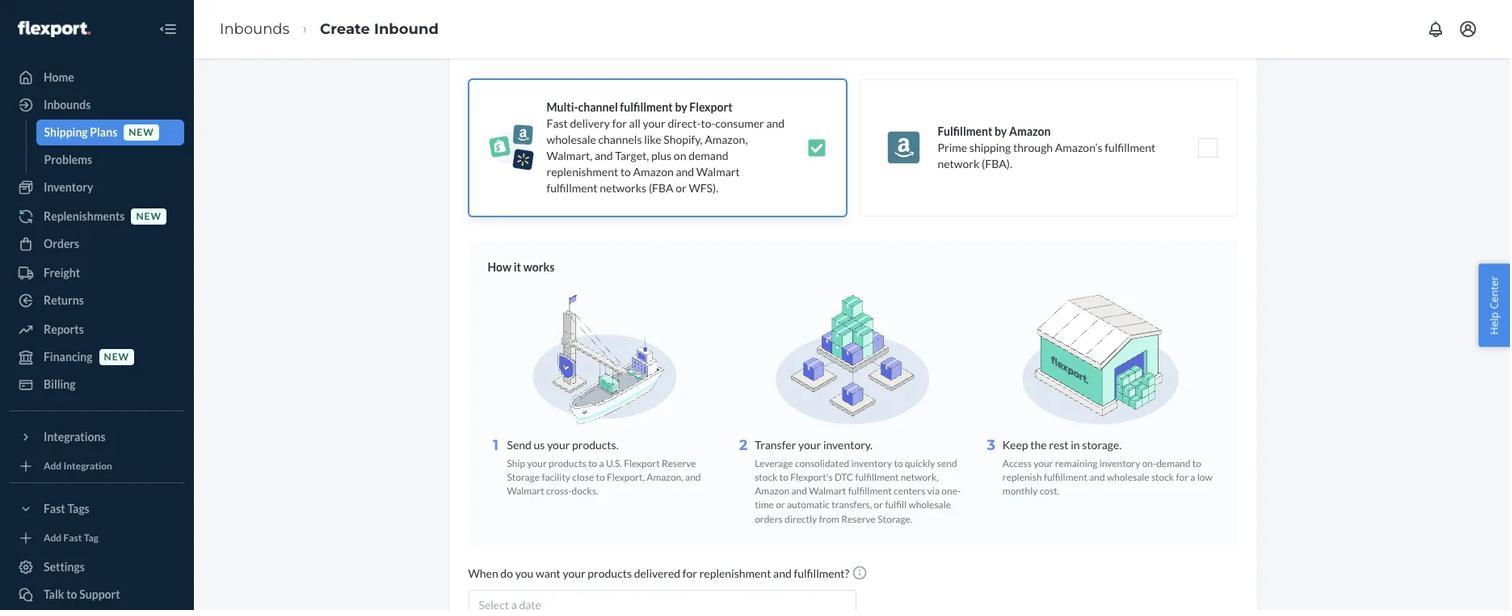 Task type: vqa. For each thing, say whether or not it's contained in the screenshot.
the left "return"
no



Task type: describe. For each thing, give the bounding box(es) containing it.
inventory.
[[824, 438, 873, 452]]

access
[[1003, 457, 1032, 470]]

fulfillment up transfers,
[[848, 485, 892, 497]]

replenish
[[1003, 471, 1042, 483]]

fulfill
[[885, 499, 907, 511]]

fast inside add fast tag link
[[63, 532, 82, 544]]

prime
[[938, 141, 968, 154]]

2 horizontal spatial or
[[874, 499, 884, 511]]

direct-
[[668, 116, 701, 130]]

one-
[[942, 485, 961, 497]]

orders link
[[10, 231, 184, 257]]

transfers,
[[832, 499, 872, 511]]

your right want
[[563, 566, 586, 580]]

settings
[[44, 560, 85, 574]]

freight
[[44, 266, 80, 280]]

breadcrumbs navigation
[[207, 5, 452, 53]]

via
[[928, 485, 940, 497]]

delivered
[[634, 566, 681, 580]]

products inside send us your products. ship your products to a u.s. flexport reserve storage facility close to flexport, amazon, and walmart cross-docks.
[[549, 457, 587, 470]]

rest
[[1049, 438, 1069, 452]]

fulfillment down walmart,
[[547, 181, 598, 195]]

inbounds inside the "inbounds" link
[[44, 98, 91, 112]]

amazon inside 2 transfer your inventory. leverage consolidated inventory to quickly send stock to flexport's dtc fulfillment network, amazon and walmart fulfillment centers via one- time or automatic transfers, or fulfill wholesale orders directly from reserve storage.
[[755, 485, 790, 497]]

from
[[819, 513, 840, 525]]

fulfillment inside 3 keep the rest in storage. access your remaining inventory on-demand to replenish fulfillment and wholesale stock for a low monthly cost.
[[1044, 471, 1088, 483]]

by inside multi-channel fulfillment by flexport fast delivery for all your direct-to-consumer and wholesale channels like shopify, amazon, walmart, and target, plus on demand replenishment to amazon and walmart fulfillment networks (fba or wfs).
[[675, 100, 688, 114]]

fulfillment
[[938, 124, 993, 138]]

inbounds link inside breadcrumbs navigation
[[220, 20, 290, 38]]

3
[[987, 436, 996, 454]]

to-
[[701, 116, 716, 130]]

channels
[[599, 133, 642, 146]]

flexport's
[[791, 471, 833, 483]]

integrations
[[44, 430, 106, 444]]

and inside 2 transfer your inventory. leverage consolidated inventory to quickly send stock to flexport's dtc fulfillment network, amazon and walmart fulfillment centers via one- time or automatic transfers, or fulfill wholesale orders directly from reserve storage.
[[792, 485, 807, 497]]

shipping
[[970, 141, 1011, 154]]

walmart inside send us your products. ship your products to a u.s. flexport reserve storage facility close to flexport, amazon, and walmart cross-docks.
[[507, 485, 544, 497]]

new for shipping plans
[[129, 126, 154, 139]]

help center
[[1488, 276, 1502, 334]]

demand inside multi-channel fulfillment by flexport fast delivery for all your direct-to-consumer and wholesale channels like shopify, amazon, walmart, and target, plus on demand replenishment to amazon and walmart fulfillment networks (fba or wfs).
[[689, 149, 729, 162]]

and down on
[[676, 165, 694, 179]]

your inside 3 keep the rest in storage. access your remaining inventory on-demand to replenish fulfillment and wholesale stock for a low monthly cost.
[[1034, 457, 1053, 470]]

storage.
[[878, 513, 913, 525]]

settings link
[[10, 554, 184, 580]]

financing
[[44, 350, 93, 364]]

fulfillment by amazon prime shipping through amazon's fulfillment network (fba).
[[938, 124, 1156, 171]]

automatic
[[787, 499, 830, 511]]

inventory inside 3 keep the rest in storage. access your remaining inventory on-demand to replenish fulfillment and wholesale stock for a low monthly cost.
[[1100, 457, 1141, 470]]

monthly
[[1003, 485, 1038, 497]]

how it works
[[488, 260, 555, 274]]

low
[[1198, 471, 1213, 483]]

multi-
[[547, 100, 578, 114]]

flexport,
[[607, 471, 645, 483]]

all
[[629, 116, 641, 130]]

freight link
[[10, 260, 184, 286]]

create
[[320, 20, 370, 38]]

facility
[[542, 471, 571, 483]]

and down the channels
[[595, 149, 613, 162]]

in
[[1071, 438, 1080, 452]]

wholesale inside multi-channel fulfillment by flexport fast delivery for all your direct-to-consumer and wholesale channels like shopify, amazon, walmart, and target, plus on demand replenishment to amazon and walmart fulfillment networks (fba or wfs).
[[547, 133, 596, 146]]

channel
[[578, 100, 618, 114]]

multi-channel fulfillment by flexport fast delivery for all your direct-to-consumer and wholesale channels like shopify, amazon, walmart, and target, plus on demand replenishment to amazon and walmart fulfillment networks (fba or wfs).
[[547, 100, 785, 195]]

consumer
[[716, 116, 764, 130]]

for for direct-
[[612, 116, 627, 130]]

add fast tag link
[[10, 529, 184, 548]]

to up close
[[589, 457, 598, 470]]

on-
[[1143, 457, 1157, 470]]

help
[[1488, 312, 1502, 334]]

replenishment inside multi-channel fulfillment by flexport fast delivery for all your direct-to-consumer and wholesale channels like shopify, amazon, walmart, and target, plus on demand replenishment to amazon and walmart fulfillment networks (fba or wfs).
[[547, 165, 618, 179]]

fulfillment up all
[[620, 100, 673, 114]]

add fast tag
[[44, 532, 99, 544]]

walmart inside multi-channel fulfillment by flexport fast delivery for all your direct-to-consumer and wholesale channels like shopify, amazon, walmart, and target, plus on demand replenishment to amazon and walmart fulfillment networks (fba or wfs).
[[697, 165, 740, 179]]

remaining
[[1055, 457, 1098, 470]]

center
[[1488, 276, 1502, 309]]

wfs).
[[689, 181, 719, 195]]

inventory
[[44, 180, 93, 194]]

fulfillment right "dtc"
[[855, 471, 899, 483]]

leverage
[[755, 457, 793, 470]]

add integration link
[[10, 457, 184, 476]]

stock inside 2 transfer your inventory. leverage consolidated inventory to quickly send stock to flexport's dtc fulfillment network, amazon and walmart fulfillment centers via one- time or automatic transfers, or fulfill wholesale orders directly from reserve storage.
[[755, 471, 778, 483]]

wholesale inside 2 transfer your inventory. leverage consolidated inventory to quickly send stock to flexport's dtc fulfillment network, amazon and walmart fulfillment centers via one- time or automatic transfers, or fulfill wholesale orders directly from reserve storage.
[[909, 499, 951, 511]]

close navigation image
[[158, 19, 178, 39]]

billing link
[[10, 372, 184, 398]]

(fba).
[[982, 157, 1013, 171]]

create inbound link
[[320, 20, 439, 38]]

keep
[[1003, 438, 1029, 452]]

network
[[938, 157, 980, 171]]

orders
[[44, 237, 79, 251]]

walmart inside 2 transfer your inventory. leverage consolidated inventory to quickly send stock to flexport's dtc fulfillment network, amazon and walmart fulfillment centers via one- time or automatic transfers, or fulfill wholesale orders directly from reserve storage.
[[809, 485, 847, 497]]

to inside multi-channel fulfillment by flexport fast delivery for all your direct-to-consumer and wholesale channels like shopify, amazon, walmart, and target, plus on demand replenishment to amazon and walmart fulfillment networks (fba or wfs).
[[621, 165, 631, 179]]

fast tags button
[[10, 496, 184, 522]]

to down leverage
[[780, 471, 789, 483]]

problems link
[[36, 147, 184, 173]]

amazon inside fulfillment by amazon prime shipping through amazon's fulfillment network (fba).
[[1009, 124, 1051, 138]]

fulfillment inside fulfillment by amazon prime shipping through amazon's fulfillment network (fba).
[[1105, 141, 1156, 154]]

to inside button
[[66, 588, 77, 601]]

home link
[[10, 65, 184, 91]]

reports link
[[10, 317, 184, 343]]

amazon, inside multi-channel fulfillment by flexport fast delivery for all your direct-to-consumer and wholesale channels like shopify, amazon, walmart, and target, plus on demand replenishment to amazon and walmart fulfillment networks (fba or wfs).
[[705, 133, 748, 146]]

orders
[[755, 513, 783, 525]]

centers
[[894, 485, 926, 497]]

support
[[79, 588, 120, 601]]

cross-
[[546, 485, 572, 497]]

and inside 3 keep the rest in storage. access your remaining inventory on-demand to replenish fulfillment and wholesale stock for a low monthly cost.
[[1090, 471, 1105, 483]]

0 horizontal spatial inbounds link
[[10, 92, 184, 118]]

storage
[[507, 471, 540, 483]]

send us your products. ship your products to a u.s. flexport reserve storage facility close to flexport, amazon, and walmart cross-docks.
[[507, 438, 701, 497]]

to right close
[[596, 471, 605, 483]]

dtc
[[835, 471, 854, 483]]

how
[[488, 260, 512, 274]]

networks
[[600, 181, 647, 195]]

directly
[[785, 513, 817, 525]]

create inbound
[[320, 20, 439, 38]]

add for add integration
[[44, 460, 62, 472]]

your down us
[[527, 457, 547, 470]]

close
[[573, 471, 594, 483]]

fast inside fast tags dropdown button
[[44, 502, 65, 516]]

amazon's
[[1055, 141, 1103, 154]]

3 keep the rest in storage. access your remaining inventory on-demand to replenish fulfillment and wholesale stock for a low monthly cost.
[[987, 436, 1213, 497]]

reserve inside send us your products. ship your products to a u.s. flexport reserve storage facility close to flexport, amazon, and walmart cross-docks.
[[662, 457, 696, 470]]



Task type: locate. For each thing, give the bounding box(es) containing it.
1 vertical spatial products
[[588, 566, 632, 580]]

1 vertical spatial for
[[1176, 471, 1189, 483]]

by up the direct-
[[675, 100, 688, 114]]

walmart,
[[547, 149, 593, 162]]

through
[[1014, 141, 1053, 154]]

reserve inside 2 transfer your inventory. leverage consolidated inventory to quickly send stock to flexport's dtc fulfillment network, amazon and walmart fulfillment centers via one- time or automatic transfers, or fulfill wholesale orders directly from reserve storage.
[[842, 513, 876, 525]]

your inside multi-channel fulfillment by flexport fast delivery for all your direct-to-consumer and wholesale channels like shopify, amazon, walmart, and target, plus on demand replenishment to amazon and walmart fulfillment networks (fba or wfs).
[[643, 116, 666, 130]]

for left all
[[612, 116, 627, 130]]

and down "remaining"
[[1090, 471, 1105, 483]]

a
[[599, 457, 604, 470], [1191, 471, 1196, 483]]

0 horizontal spatial inventory
[[851, 457, 892, 470]]

0 vertical spatial add
[[44, 460, 62, 472]]

1 horizontal spatial stock
[[1152, 471, 1175, 483]]

stock down on-
[[1152, 471, 1175, 483]]

and
[[767, 116, 785, 130], [595, 149, 613, 162], [676, 165, 694, 179], [685, 471, 701, 483], [1090, 471, 1105, 483], [792, 485, 807, 497], [774, 566, 792, 580]]

your down the the
[[1034, 457, 1053, 470]]

1 horizontal spatial wholesale
[[909, 499, 951, 511]]

0 vertical spatial inbounds link
[[220, 20, 290, 38]]

fulfillment
[[620, 100, 673, 114], [1105, 141, 1156, 154], [547, 181, 598, 195], [855, 471, 899, 483], [1044, 471, 1088, 483], [848, 485, 892, 497]]

transfer
[[755, 438, 796, 452]]

fast inside multi-channel fulfillment by flexport fast delivery for all your direct-to-consumer and wholesale channels like shopify, amazon, walmart, and target, plus on demand replenishment to amazon and walmart fulfillment networks (fba or wfs).
[[547, 116, 568, 130]]

1 vertical spatial inbounds link
[[10, 92, 184, 118]]

amazon,
[[705, 133, 748, 146], [647, 471, 684, 483]]

or right time
[[776, 499, 785, 511]]

2 add from the top
[[44, 532, 62, 544]]

by inside fulfillment by amazon prime shipping through amazon's fulfillment network (fba).
[[995, 124, 1007, 138]]

or inside multi-channel fulfillment by flexport fast delivery for all your direct-to-consumer and wholesale channels like shopify, amazon, walmart, and target, plus on demand replenishment to amazon and walmart fulfillment networks (fba or wfs).
[[676, 181, 687, 195]]

1 vertical spatial by
[[995, 124, 1007, 138]]

target,
[[615, 149, 649, 162]]

2 horizontal spatial wholesale
[[1107, 471, 1150, 483]]

wholesale up walmart,
[[547, 133, 596, 146]]

demand
[[689, 149, 729, 162], [1157, 457, 1191, 470]]

1 horizontal spatial inbounds link
[[220, 20, 290, 38]]

open account menu image
[[1459, 19, 1478, 39]]

1 horizontal spatial replenishment
[[700, 566, 771, 580]]

fast down 'multi-'
[[547, 116, 568, 130]]

1 horizontal spatial inbounds
[[220, 20, 290, 38]]

2 horizontal spatial walmart
[[809, 485, 847, 497]]

1 vertical spatial add
[[44, 532, 62, 544]]

for right delivered
[[683, 566, 698, 580]]

when
[[468, 566, 498, 580]]

0 horizontal spatial walmart
[[507, 485, 544, 497]]

inventory inside 2 transfer your inventory. leverage consolidated inventory to quickly send stock to flexport's dtc fulfillment network, amazon and walmart fulfillment centers via one- time or automatic transfers, or fulfill wholesale orders directly from reserve storage.
[[851, 457, 892, 470]]

and inside send us your products. ship your products to a u.s. flexport reserve storage facility close to flexport, amazon, and walmart cross-docks.
[[685, 471, 701, 483]]

amazon, down consumer
[[705, 133, 748, 146]]

1 horizontal spatial or
[[776, 499, 785, 511]]

open notifications image
[[1427, 19, 1446, 39]]

fulfillment right amazon's
[[1105, 141, 1156, 154]]

to up networks
[[621, 165, 631, 179]]

2 inventory from the left
[[1100, 457, 1141, 470]]

flexport up to-
[[690, 100, 733, 114]]

0 vertical spatial a
[[599, 457, 604, 470]]

or right (fba
[[676, 181, 687, 195]]

new for financing
[[104, 351, 129, 363]]

1
[[493, 436, 499, 454]]

to
[[621, 165, 631, 179], [589, 457, 598, 470], [894, 457, 903, 470], [1193, 457, 1202, 470], [596, 471, 605, 483], [780, 471, 789, 483], [66, 588, 77, 601]]

replenishment
[[547, 165, 618, 179], [700, 566, 771, 580]]

1 horizontal spatial a
[[1191, 471, 1196, 483]]

2 vertical spatial for
[[683, 566, 698, 580]]

amazon up through on the right of page
[[1009, 124, 1051, 138]]

flexport inside send us your products. ship your products to a u.s. flexport reserve storage facility close to flexport, amazon, and walmart cross-docks.
[[624, 457, 660, 470]]

integration
[[63, 460, 112, 472]]

new
[[129, 126, 154, 139], [136, 210, 162, 223], [104, 351, 129, 363]]

shipping plans
[[44, 125, 117, 139]]

0 horizontal spatial replenishment
[[547, 165, 618, 179]]

and right consumer
[[767, 116, 785, 130]]

0 horizontal spatial demand
[[689, 149, 729, 162]]

2
[[739, 436, 748, 454]]

send
[[937, 457, 958, 470]]

a inside send us your products. ship your products to a u.s. flexport reserve storage facility close to flexport, amazon, and walmart cross-docks.
[[599, 457, 604, 470]]

products
[[549, 457, 587, 470], [588, 566, 632, 580]]

1 horizontal spatial walmart
[[697, 165, 740, 179]]

new down reports 'link'
[[104, 351, 129, 363]]

amazon up time
[[755, 485, 790, 497]]

2 horizontal spatial amazon
[[1009, 124, 1051, 138]]

wholesale down on-
[[1107, 471, 1150, 483]]

fast left tag
[[63, 532, 82, 544]]

u.s.
[[606, 457, 622, 470]]

talk to support button
[[10, 582, 184, 608]]

stock down leverage
[[755, 471, 778, 483]]

0 horizontal spatial by
[[675, 100, 688, 114]]

2 vertical spatial fast
[[63, 532, 82, 544]]

0 vertical spatial by
[[675, 100, 688, 114]]

and left fulfillment?
[[774, 566, 792, 580]]

stock inside 3 keep the rest in storage. access your remaining inventory on-demand to replenish fulfillment and wholesale stock for a low monthly cost.
[[1152, 471, 1175, 483]]

plus
[[651, 149, 672, 162]]

add for add fast tag
[[44, 532, 62, 544]]

2 transfer your inventory. leverage consolidated inventory to quickly send stock to flexport's dtc fulfillment network, amazon and walmart fulfillment centers via one- time or automatic transfers, or fulfill wholesale orders directly from reserve storage.
[[739, 436, 961, 525]]

home
[[44, 70, 74, 84]]

2 stock from the left
[[1152, 471, 1175, 483]]

add inside add fast tag link
[[44, 532, 62, 544]]

1 vertical spatial amazon,
[[647, 471, 684, 483]]

us
[[534, 438, 545, 452]]

quickly
[[905, 457, 936, 470]]

0 horizontal spatial a
[[599, 457, 604, 470]]

replenishment down walmart,
[[547, 165, 618, 179]]

0 horizontal spatial flexport
[[624, 457, 660, 470]]

add
[[44, 460, 62, 472], [44, 532, 62, 544]]

shipping
[[44, 125, 88, 139]]

1 horizontal spatial flexport
[[690, 100, 733, 114]]

0 horizontal spatial amazon,
[[647, 471, 684, 483]]

1 vertical spatial fast
[[44, 502, 65, 516]]

products left delivered
[[588, 566, 632, 580]]

to inside 3 keep the rest in storage. access your remaining inventory on-demand to replenish fulfillment and wholesale stock for a low monthly cost.
[[1193, 457, 1202, 470]]

1 vertical spatial demand
[[1157, 457, 1191, 470]]

inbounds
[[220, 20, 290, 38], [44, 98, 91, 112]]

wholesale inside 3 keep the rest in storage. access your remaining inventory on-demand to replenish fulfillment and wholesale stock for a low monthly cost.
[[1107, 471, 1150, 483]]

0 vertical spatial flexport
[[690, 100, 733, 114]]

for inside multi-channel fulfillment by flexport fast delivery for all your direct-to-consumer and wholesale channels like shopify, amazon, walmart, and target, plus on demand replenishment to amazon and walmart fulfillment networks (fba or wfs).
[[612, 116, 627, 130]]

products.
[[572, 438, 619, 452]]

cost.
[[1040, 485, 1060, 497]]

1 horizontal spatial for
[[683, 566, 698, 580]]

0 horizontal spatial or
[[676, 181, 687, 195]]

consolidated
[[795, 457, 850, 470]]

inbounds inside breadcrumbs navigation
[[220, 20, 290, 38]]

to left quickly
[[894, 457, 903, 470]]

0 vertical spatial replenishment
[[547, 165, 618, 179]]

flexport
[[690, 100, 733, 114], [624, 457, 660, 470]]

add left integration
[[44, 460, 62, 472]]

1 vertical spatial flexport
[[624, 457, 660, 470]]

it
[[514, 260, 521, 274]]

fast tags
[[44, 502, 90, 516]]

want
[[536, 566, 561, 580]]

and up "automatic"
[[792, 485, 807, 497]]

reserve down transfers,
[[842, 513, 876, 525]]

send
[[507, 438, 532, 452]]

1 stock from the left
[[755, 471, 778, 483]]

problems
[[44, 153, 92, 167]]

for for fulfillment?
[[683, 566, 698, 580]]

2 vertical spatial amazon
[[755, 485, 790, 497]]

fast left tags
[[44, 502, 65, 516]]

1 horizontal spatial inventory
[[1100, 457, 1141, 470]]

inbound
[[374, 20, 439, 38]]

(fba
[[649, 181, 674, 195]]

new right plans
[[129, 126, 154, 139]]

2 vertical spatial wholesale
[[909, 499, 951, 511]]

0 horizontal spatial wholesale
[[547, 133, 596, 146]]

your up the consolidated
[[799, 438, 821, 452]]

1 horizontal spatial reserve
[[842, 513, 876, 525]]

your
[[643, 116, 666, 130], [547, 438, 570, 452], [799, 438, 821, 452], [527, 457, 547, 470], [1034, 457, 1053, 470], [563, 566, 586, 580]]

add integration
[[44, 460, 112, 472]]

1 add from the top
[[44, 460, 62, 472]]

0 vertical spatial amazon
[[1009, 124, 1051, 138]]

check square image
[[807, 138, 826, 158]]

walmart up wfs).
[[697, 165, 740, 179]]

0 horizontal spatial products
[[549, 457, 587, 470]]

inventory link
[[10, 175, 184, 200]]

1 vertical spatial wholesale
[[1107, 471, 1150, 483]]

0 horizontal spatial reserve
[[662, 457, 696, 470]]

amazon, inside send us your products. ship your products to a u.s. flexport reserve storage facility close to flexport, amazon, and walmart cross-docks.
[[647, 471, 684, 483]]

1 vertical spatial a
[[1191, 471, 1196, 483]]

works
[[524, 260, 555, 274]]

2 vertical spatial new
[[104, 351, 129, 363]]

0 vertical spatial for
[[612, 116, 627, 130]]

delivery
[[570, 116, 610, 130]]

docks.
[[572, 485, 599, 497]]

wholesale down via
[[909, 499, 951, 511]]

your inside 2 transfer your inventory. leverage consolidated inventory to quickly send stock to flexport's dtc fulfillment network, amazon and walmart fulfillment centers via one- time or automatic transfers, or fulfill wholesale orders directly from reserve storage.
[[799, 438, 821, 452]]

integrations button
[[10, 424, 184, 450]]

1 vertical spatial reserve
[[842, 513, 876, 525]]

walmart
[[697, 165, 740, 179], [507, 485, 544, 497], [809, 485, 847, 497]]

0 horizontal spatial stock
[[755, 471, 778, 483]]

0 vertical spatial fast
[[547, 116, 568, 130]]

0 vertical spatial new
[[129, 126, 154, 139]]

amazon
[[1009, 124, 1051, 138], [633, 165, 674, 179], [755, 485, 790, 497]]

reserve
[[662, 457, 696, 470], [842, 513, 876, 525]]

1 vertical spatial inbounds
[[44, 98, 91, 112]]

1 vertical spatial replenishment
[[700, 566, 771, 580]]

1 horizontal spatial amazon
[[755, 485, 790, 497]]

1 horizontal spatial products
[[588, 566, 632, 580]]

inbounds link
[[220, 20, 290, 38], [10, 92, 184, 118]]

for left the low in the right bottom of the page
[[1176, 471, 1189, 483]]

amazon up (fba
[[633, 165, 674, 179]]

a left the low in the right bottom of the page
[[1191, 471, 1196, 483]]

amazon, right the flexport,
[[647, 471, 684, 483]]

flexport inside multi-channel fulfillment by flexport fast delivery for all your direct-to-consumer and wholesale channels like shopify, amazon, walmart, and target, plus on demand replenishment to amazon and walmart fulfillment networks (fba or wfs).
[[690, 100, 733, 114]]

2 horizontal spatial for
[[1176, 471, 1189, 483]]

or left fulfill
[[874, 499, 884, 511]]

0 horizontal spatial for
[[612, 116, 627, 130]]

0 horizontal spatial inbounds
[[44, 98, 91, 112]]

products up the facility
[[549, 457, 587, 470]]

and right the flexport,
[[685, 471, 701, 483]]

walmart down storage
[[507, 485, 544, 497]]

0 vertical spatial wholesale
[[547, 133, 596, 146]]

flexport logo image
[[18, 21, 90, 37]]

0 vertical spatial amazon,
[[705, 133, 748, 146]]

walmart down flexport's
[[809, 485, 847, 497]]

new up orders link
[[136, 210, 162, 223]]

ship
[[507, 457, 526, 470]]

amazon inside multi-channel fulfillment by flexport fast delivery for all your direct-to-consumer and wholesale channels like shopify, amazon, walmart, and target, plus on demand replenishment to amazon and walmart fulfillment networks (fba or wfs).
[[633, 165, 674, 179]]

talk
[[44, 588, 64, 601]]

your up like at the left top of page
[[643, 116, 666, 130]]

your right us
[[547, 438, 570, 452]]

replenishment down "orders"
[[700, 566, 771, 580]]

fulfillment down "remaining"
[[1044, 471, 1088, 483]]

1 vertical spatial amazon
[[633, 165, 674, 179]]

0 vertical spatial reserve
[[662, 457, 696, 470]]

for inside 3 keep the rest in storage. access your remaining inventory on-demand to replenish fulfillment and wholesale stock for a low monthly cost.
[[1176, 471, 1189, 483]]

1 horizontal spatial amazon,
[[705, 133, 748, 146]]

1 horizontal spatial by
[[995, 124, 1007, 138]]

help center button
[[1479, 264, 1511, 347]]

inventory down inventory.
[[851, 457, 892, 470]]

add up the settings
[[44, 532, 62, 544]]

to up the low in the right bottom of the page
[[1193, 457, 1202, 470]]

storage.
[[1083, 438, 1122, 452]]

time
[[755, 499, 774, 511]]

add inside add integration link
[[44, 460, 62, 472]]

0 vertical spatial demand
[[689, 149, 729, 162]]

to right talk
[[66, 588, 77, 601]]

1 horizontal spatial demand
[[1157, 457, 1191, 470]]

0 horizontal spatial amazon
[[633, 165, 674, 179]]

on
[[674, 149, 687, 162]]

inventory down storage.
[[1100, 457, 1141, 470]]

demand inside 3 keep the rest in storage. access your remaining inventory on-demand to replenish fulfillment and wholesale stock for a low monthly cost.
[[1157, 457, 1191, 470]]

1 inventory from the left
[[851, 457, 892, 470]]

returns link
[[10, 288, 184, 314]]

shopify,
[[664, 133, 703, 146]]

new for replenishments
[[136, 210, 162, 223]]

flexport up the flexport,
[[624, 457, 660, 470]]

0 vertical spatial inbounds
[[220, 20, 290, 38]]

returns
[[44, 293, 84, 307]]

by up shipping
[[995, 124, 1007, 138]]

when do you want your products delivered for replenishment and fulfillment?
[[468, 566, 852, 580]]

reserve right u.s.
[[662, 457, 696, 470]]

a inside 3 keep the rest in storage. access your remaining inventory on-demand to replenish fulfillment and wholesale stock for a low monthly cost.
[[1191, 471, 1196, 483]]

a left u.s.
[[599, 457, 604, 470]]

0 vertical spatial products
[[549, 457, 587, 470]]

1 vertical spatial new
[[136, 210, 162, 223]]



